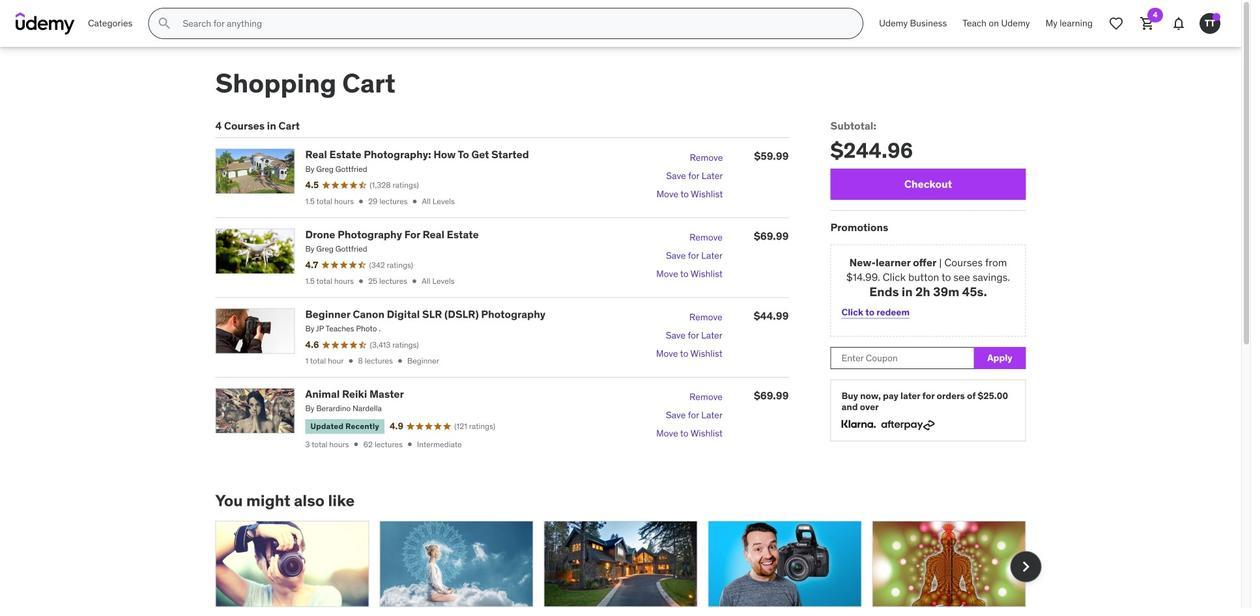 Task type: vqa. For each thing, say whether or not it's contained in the screenshot.
2nd "total" from the right
no



Task type: locate. For each thing, give the bounding box(es) containing it.
klarna image
[[842, 418, 877, 431]]

xxsmall image
[[357, 197, 366, 206], [410, 197, 420, 206], [396, 357, 405, 366], [406, 441, 415, 450]]

carousel element
[[215, 522, 1042, 609]]

Enter Coupon text field
[[831, 347, 974, 370]]

afterpay image
[[882, 421, 935, 431]]

wishlist image
[[1109, 16, 1125, 31]]

next image
[[1016, 557, 1037, 578]]

xxsmall image
[[357, 277, 366, 286], [410, 277, 419, 286], [347, 357, 356, 366], [352, 441, 361, 450]]

121 ratings element
[[454, 422, 496, 433]]



Task type: describe. For each thing, give the bounding box(es) containing it.
submit search image
[[157, 16, 172, 31]]

342 ratings element
[[369, 260, 413, 271]]

3,413 ratings element
[[370, 340, 419, 351]]

Search for anything text field
[[180, 12, 848, 35]]

1,328 ratings element
[[370, 180, 419, 191]]

notifications image
[[1172, 16, 1187, 31]]

shopping cart with 4 items image
[[1140, 16, 1156, 31]]

you have alerts image
[[1213, 13, 1221, 21]]

udemy image
[[16, 12, 75, 35]]



